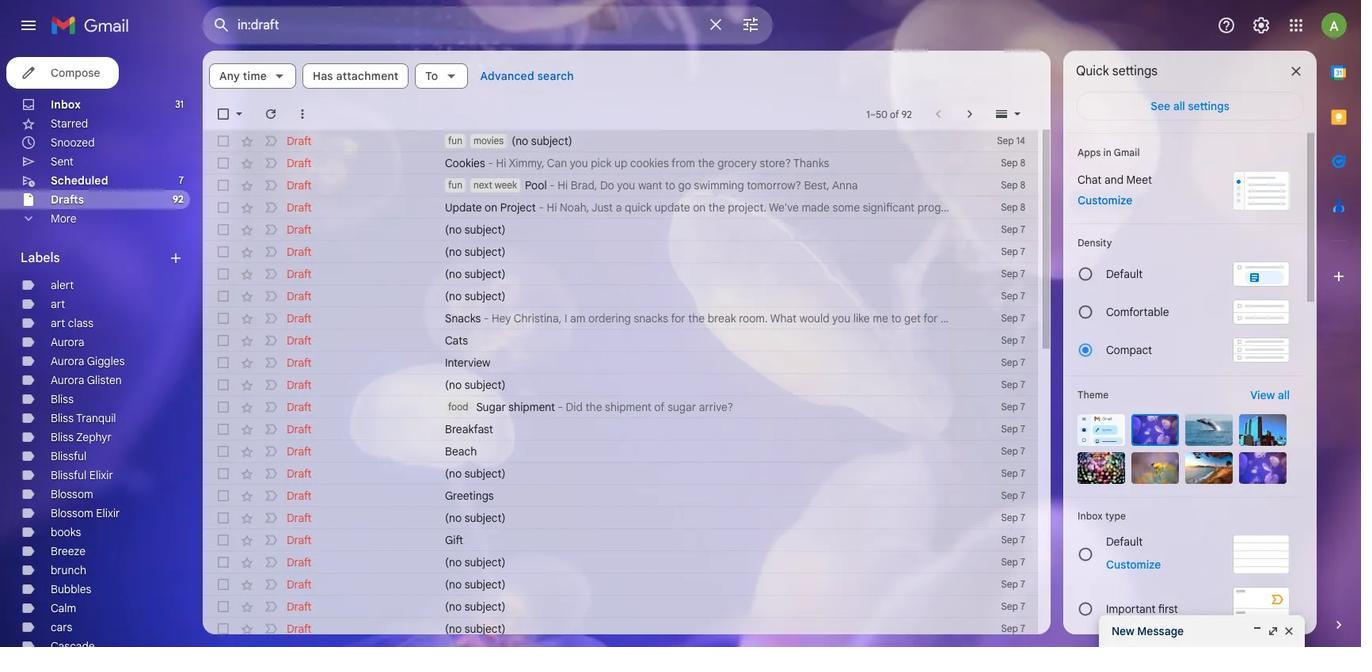 Task type: vqa. For each thing, say whether or not it's contained in the screenshot.
The First
yes



Task type: describe. For each thing, give the bounding box(es) containing it.
has attachment button
[[303, 63, 409, 89]]

7 for 14th row from the bottom of the page
[[1021, 334, 1026, 346]]

snacks - hey christina, i am ordering snacks for the break room. what would you like me to get for you?
[[445, 311, 965, 326]]

to
[[426, 69, 438, 83]]

draft for 16th row from the top
[[287, 466, 312, 481]]

0 horizontal spatial to
[[665, 178, 676, 192]]

drafts
[[51, 192, 84, 207]]

you for do
[[617, 178, 635, 192]]

22 row from the top
[[203, 596, 1038, 618]]

tomorrow?
[[747, 178, 801, 192]]

sugar
[[476, 400, 506, 414]]

gmail image
[[51, 10, 137, 41]]

draft for 21th row from the bottom of the page
[[287, 178, 312, 192]]

hi for brad,
[[558, 178, 568, 192]]

has
[[313, 69, 333, 83]]

Search mail text field
[[238, 17, 697, 33]]

bliss tranquil link
[[51, 411, 116, 425]]

brunch link
[[51, 563, 86, 577]]

search
[[537, 69, 574, 83]]

1 for from the left
[[671, 311, 686, 326]]

advanced search button
[[474, 62, 580, 90]]

sep 8 for update on project -
[[1001, 201, 1026, 213]]

search mail image
[[207, 11, 236, 40]]

see all settings button
[[1076, 92, 1304, 120]]

arrive?
[[699, 400, 734, 414]]

aurora for aurora giggles
[[51, 354, 84, 368]]

sep 7 for 17th row from the top of the page
[[1002, 489, 1026, 501]]

quick
[[1076, 63, 1109, 79]]

aurora link
[[51, 335, 84, 349]]

cars
[[51, 620, 72, 634]]

draft for seventh row
[[287, 267, 312, 281]]

sep 7 for 15th row from the bottom of the page
[[1002, 312, 1026, 324]]

main menu image
[[19, 16, 38, 35]]

sep 7 for 19th row from the bottom
[[1002, 223, 1026, 235]]

important
[[1106, 602, 1156, 616]]

display density element
[[1078, 237, 1290, 249]]

attachment
[[336, 69, 399, 83]]

pool
[[525, 178, 547, 192]]

all for view
[[1278, 388, 1290, 402]]

view all button
[[1241, 386, 1300, 405]]

aurora giggles link
[[51, 354, 125, 368]]

23 row from the top
[[203, 618, 1038, 640]]

labels navigation
[[0, 51, 203, 647]]

11 (no subject) link from the top
[[445, 621, 951, 637]]

16 row from the top
[[203, 463, 1038, 485]]

7 for 16th row from the top
[[1021, 467, 1026, 479]]

draft for 18th row from the bottom
[[287, 245, 312, 259]]

pool - hi brad, do you want to go swimming tomorrow? best, anna
[[525, 178, 858, 192]]

clear search image
[[700, 9, 732, 40]]

cats link
[[445, 333, 951, 348]]

i
[[565, 311, 567, 326]]

- down pool
[[539, 200, 544, 215]]

8 row from the top
[[203, 285, 1038, 307]]

bliss for bliss link
[[51, 392, 74, 406]]

31
[[175, 98, 184, 110]]

sep 7 for 11th row from the bottom
[[1002, 401, 1026, 413]]

room.
[[739, 311, 768, 326]]

2 vertical spatial the
[[586, 400, 602, 414]]

next week
[[474, 179, 517, 191]]

starred link
[[51, 116, 88, 131]]

9 (no subject) link from the top
[[445, 577, 951, 592]]

bliss zephyr link
[[51, 430, 112, 444]]

art class link
[[51, 316, 93, 330]]

view all
[[1251, 388, 1290, 402]]

draft for 17th row from the top of the page
[[287, 489, 312, 503]]

2 shipment from the left
[[605, 400, 652, 414]]

19 row from the top
[[203, 529, 1038, 551]]

aurora giggles
[[51, 354, 125, 368]]

pop out image
[[1267, 625, 1280, 638]]

advanced search options image
[[735, 9, 767, 40]]

draft for 4th row from the bottom
[[287, 555, 312, 569]]

10 (no subject) link from the top
[[445, 599, 951, 615]]

customize inside chat and meet customize
[[1078, 193, 1133, 207]]

glisten
[[87, 373, 122, 387]]

92 inside main content
[[902, 108, 912, 120]]

snoozed link
[[51, 135, 95, 150]]

3 row from the top
[[203, 174, 1038, 196]]

blissful for blissful link in the bottom left of the page
[[51, 449, 86, 463]]

5 (no subject) link from the top
[[445, 377, 951, 393]]

20 row from the top
[[203, 551, 1038, 573]]

13 row from the top
[[203, 396, 1038, 418]]

movies
[[474, 135, 504, 147]]

0 horizontal spatial settings
[[1113, 63, 1158, 79]]

brad,
[[571, 178, 597, 192]]

8 for cookies - hi ximmy, can you pick up cookies from the grocery store? thanks
[[1020, 157, 1026, 169]]

7 for second row from the bottom of the page
[[1021, 600, 1026, 612]]

92 inside "labels" navigation
[[173, 193, 184, 205]]

sep 7 for 14th row from the bottom of the page
[[1002, 334, 1026, 346]]

interview
[[445, 356, 491, 370]]

draft for 11th row from the bottom
[[287, 400, 312, 414]]

cats
[[445, 333, 468, 348]]

elixir for blissful elixir
[[89, 468, 113, 482]]

sep 8 for cookies - hi ximmy, can you pick up cookies from the grocery store? thanks
[[1001, 157, 1026, 169]]

advanced search
[[480, 69, 574, 83]]

blossom link
[[51, 487, 93, 501]]

7 for 19th row from the bottom
[[1021, 223, 1026, 235]]

sep 7 for eighth row from the top
[[1002, 290, 1026, 302]]

0 horizontal spatial of
[[654, 400, 665, 414]]

update on project -
[[445, 200, 547, 215]]

pick
[[591, 156, 612, 170]]

anna
[[832, 178, 858, 192]]

6 (no subject) link from the top
[[445, 466, 951, 482]]

(no subject) for ninth (no subject) link from the top
[[445, 577, 506, 592]]

draft for 18th row
[[287, 511, 312, 525]]

cars link
[[51, 620, 72, 634]]

all for see
[[1173, 99, 1185, 113]]

(no subject) for tenth (no subject) link from the bottom of the page
[[445, 245, 506, 259]]

break
[[708, 311, 736, 326]]

in
[[1104, 147, 1112, 158]]

books
[[51, 525, 81, 539]]

7 for 4th row from the bottom
[[1021, 556, 1026, 568]]

calm link
[[51, 601, 76, 615]]

7 row from the top
[[203, 263, 1038, 285]]

view
[[1251, 388, 1275, 402]]

ordering
[[589, 311, 631, 326]]

sep 7 for 21th row from the top
[[1002, 578, 1026, 590]]

zephyr
[[76, 430, 112, 444]]

2 vertical spatial you
[[832, 311, 851, 326]]

christina,
[[514, 311, 562, 326]]

8 for update on project -
[[1020, 201, 1026, 213]]

sugar
[[668, 400, 696, 414]]

sep 7 for second row from the bottom of the page
[[1002, 600, 1026, 612]]

calm
[[51, 601, 76, 615]]

advanced
[[480, 69, 534, 83]]

draft for 14th row
[[287, 422, 312, 436]]

8 (no subject) link from the top
[[445, 554, 951, 570]]

giggles
[[87, 354, 125, 368]]

more image
[[295, 106, 310, 122]]

apps in gmail
[[1078, 147, 1140, 158]]

more
[[51, 211, 76, 226]]

go
[[678, 178, 691, 192]]

7 for 9th row from the bottom
[[1021, 445, 1026, 457]]

draft for 11th row from the top
[[287, 356, 312, 370]]

sep 7 for seventh row
[[1002, 268, 1026, 280]]

blissful elixir link
[[51, 468, 113, 482]]

gmail
[[1114, 147, 1140, 158]]

scheduled
[[51, 173, 108, 188]]

compose
[[51, 66, 100, 80]]

sep 7 for 9th row from the bottom
[[1002, 445, 1026, 457]]

cookies - hi ximmy, can you pick up cookies from the grocery store? thanks
[[445, 156, 830, 170]]

10 row from the top
[[203, 329, 1038, 352]]

- for brad,
[[550, 178, 555, 192]]

2 default from the top
[[1106, 535, 1143, 549]]

2 row from the top
[[203, 152, 1038, 174]]

inbox for inbox
[[51, 97, 81, 112]]

see all settings
[[1151, 99, 1230, 113]]

can
[[547, 156, 567, 170]]

7 for eighth row from the top
[[1021, 290, 1026, 302]]

0 vertical spatial the
[[698, 156, 715, 170]]

breakfast link
[[445, 421, 951, 437]]

books link
[[51, 525, 81, 539]]

7 for 11th row from the top
[[1021, 356, 1026, 368]]

- for ximmy,
[[488, 156, 493, 170]]

week
[[495, 179, 517, 191]]

draft for first row from the top of the page
[[287, 134, 312, 148]]

next
[[474, 179, 492, 191]]

message
[[1138, 624, 1184, 638]]

grocery
[[718, 156, 757, 170]]

sep 7 for 16th row from the top
[[1002, 467, 1026, 479]]

you for can
[[570, 156, 588, 170]]

bliss link
[[51, 392, 74, 406]]

7 for 12th row from the top of the page
[[1021, 379, 1026, 390]]

draft for first row from the bottom of the page
[[287, 622, 312, 636]]

to button
[[415, 63, 468, 89]]

7 for first row from the bottom of the page
[[1021, 622, 1026, 634]]

scheduled link
[[51, 173, 108, 188]]

- for christina,
[[484, 311, 489, 326]]

(no subject) for fourth (no subject) link from the top of the page
[[445, 289, 506, 303]]

quick settings element
[[1076, 63, 1158, 92]]

draft for 21th row from the top
[[287, 577, 312, 592]]

draft for 9th row from the bottom
[[287, 444, 312, 459]]

2 for from the left
[[924, 311, 938, 326]]

aurora for the aurora link
[[51, 335, 84, 349]]

any time button
[[209, 63, 296, 89]]

11 row from the top
[[203, 352, 1038, 374]]

brunch
[[51, 563, 86, 577]]

chat
[[1078, 173, 1102, 187]]

sep 7 for 14th row
[[1002, 423, 1026, 435]]

want
[[638, 178, 662, 192]]

hey
[[492, 311, 511, 326]]

fun for pool
[[448, 179, 462, 191]]

- left "did"
[[558, 400, 563, 414]]



Task type: locate. For each thing, give the bounding box(es) containing it.
1 fun from the top
[[448, 135, 462, 147]]

all inside button
[[1173, 99, 1185, 113]]

2 (no subject) link from the top
[[445, 244, 951, 260]]

14
[[1017, 135, 1026, 147]]

did
[[566, 400, 583, 414]]

aurora for aurora glisten
[[51, 373, 84, 387]]

aurora down the aurora link
[[51, 354, 84, 368]]

6 draft from the top
[[287, 245, 312, 259]]

bliss for bliss zephyr
[[51, 430, 74, 444]]

blossom for blossom link
[[51, 487, 93, 501]]

0 horizontal spatial for
[[671, 311, 686, 326]]

0 vertical spatial blossom
[[51, 487, 93, 501]]

first
[[1158, 602, 1178, 616]]

13 sep 7 from the top
[[1002, 489, 1026, 501]]

for right snacks
[[671, 311, 686, 326]]

hi up week
[[496, 156, 506, 170]]

customize
[[1078, 193, 1133, 207], [1106, 558, 1161, 572]]

15 draft from the top
[[287, 444, 312, 459]]

inbox left type
[[1078, 510, 1103, 522]]

0 vertical spatial of
[[890, 108, 899, 120]]

settings right the see
[[1188, 99, 1230, 113]]

7 for 11th row from the bottom
[[1021, 401, 1026, 413]]

0 horizontal spatial inbox
[[51, 97, 81, 112]]

blissful for blissful elixir
[[51, 468, 86, 482]]

8 draft from the top
[[287, 289, 312, 303]]

elixir down blissful elixir
[[96, 506, 120, 520]]

None checkbox
[[215, 155, 231, 171], [215, 200, 231, 215], [215, 288, 231, 304], [215, 333, 231, 348], [215, 377, 231, 393], [215, 421, 231, 437], [215, 466, 231, 482], [215, 488, 231, 504], [215, 554, 231, 570], [215, 577, 231, 592], [215, 599, 231, 615], [215, 621, 231, 637], [215, 155, 231, 171], [215, 200, 231, 215], [215, 288, 231, 304], [215, 333, 231, 348], [215, 377, 231, 393], [215, 421, 231, 437], [215, 466, 231, 482], [215, 488, 231, 504], [215, 554, 231, 570], [215, 577, 231, 592], [215, 599, 231, 615], [215, 621, 231, 637]]

draft for 20th row from the bottom
[[287, 200, 312, 215]]

of left sugar
[[654, 400, 665, 414]]

11 sep 7 from the top
[[1002, 445, 1026, 457]]

gift
[[445, 533, 463, 547]]

you?
[[941, 311, 965, 326]]

shipment
[[509, 400, 555, 414], [605, 400, 652, 414]]

21 row from the top
[[203, 573, 1038, 596]]

13 draft from the top
[[287, 400, 312, 414]]

7 draft from the top
[[287, 267, 312, 281]]

7 for 18th row from the bottom
[[1021, 246, 1026, 257]]

0 horizontal spatial shipment
[[509, 400, 555, 414]]

1 aurora from the top
[[51, 335, 84, 349]]

1 blissful from the top
[[51, 449, 86, 463]]

4 sep 7 from the top
[[1002, 290, 1026, 302]]

2 art from the top
[[51, 316, 65, 330]]

toggle split pane mode image
[[994, 106, 1010, 122]]

2 8 from the top
[[1020, 179, 1026, 191]]

the right from at the top of the page
[[698, 156, 715, 170]]

gift link
[[445, 532, 951, 548]]

sep 8
[[1001, 157, 1026, 169], [1001, 179, 1026, 191], [1001, 201, 1026, 213]]

to left go
[[665, 178, 676, 192]]

2 sep 8 from the top
[[1001, 179, 1026, 191]]

am
[[570, 311, 586, 326]]

theme
[[1078, 389, 1109, 401]]

type
[[1106, 510, 1126, 522]]

4 row from the top
[[203, 196, 1038, 219]]

ximmy,
[[509, 156, 545, 170]]

10 sep 7 from the top
[[1002, 423, 1026, 435]]

14 sep 7 from the top
[[1002, 512, 1026, 523]]

1 horizontal spatial 92
[[902, 108, 912, 120]]

customize button for chat and meet
[[1068, 191, 1142, 210]]

2 sep 7 from the top
[[1002, 246, 1026, 257]]

1 (no subject) link from the top
[[445, 222, 951, 238]]

bliss up blissful link in the bottom left of the page
[[51, 430, 74, 444]]

blossom down blossom link
[[51, 506, 93, 520]]

art for art link
[[51, 297, 65, 311]]

art
[[51, 297, 65, 311], [51, 316, 65, 330]]

0 vertical spatial blissful
[[51, 449, 86, 463]]

19 sep 7 from the top
[[1002, 622, 1026, 634]]

new message
[[1112, 624, 1184, 638]]

elixir for blossom elixir
[[96, 506, 120, 520]]

4 (no subject) link from the top
[[445, 288, 951, 304]]

20 draft from the top
[[287, 555, 312, 569]]

18 row from the top
[[203, 507, 1038, 529]]

1 blossom from the top
[[51, 487, 93, 501]]

draft for eighth row from the top
[[287, 289, 312, 303]]

1 draft from the top
[[287, 134, 312, 148]]

(no subject) for 7th (no subject) link from the bottom of the page
[[445, 378, 506, 392]]

3 sep 7 from the top
[[1002, 268, 1026, 280]]

1 vertical spatial aurora
[[51, 354, 84, 368]]

you right can
[[570, 156, 588, 170]]

7 sep 7 from the top
[[1002, 356, 1026, 368]]

0 horizontal spatial all
[[1173, 99, 1185, 113]]

hi for ximmy,
[[496, 156, 506, 170]]

92
[[902, 108, 912, 120], [173, 193, 184, 205]]

1 art from the top
[[51, 297, 65, 311]]

23 draft from the top
[[287, 622, 312, 636]]

1 vertical spatial hi
[[558, 178, 568, 192]]

1 vertical spatial customize button
[[1097, 555, 1171, 574]]

customize button for default
[[1097, 555, 1171, 574]]

19 draft from the top
[[287, 533, 312, 547]]

store?
[[760, 156, 791, 170]]

food sugar shipment - did the shipment of sugar arrive?
[[448, 400, 734, 414]]

1 horizontal spatial hi
[[558, 178, 568, 192]]

18 draft from the top
[[287, 511, 312, 525]]

7 for 18th row
[[1021, 512, 1026, 523]]

1 row from the top
[[203, 130, 1038, 152]]

3 aurora from the top
[[51, 373, 84, 387]]

any
[[219, 69, 240, 83]]

customize button down and
[[1068, 191, 1142, 210]]

3 sep 8 from the top
[[1001, 201, 1026, 213]]

7 inside "labels" navigation
[[179, 174, 184, 186]]

settings
[[1113, 63, 1158, 79], [1188, 99, 1230, 113]]

bliss tranquil
[[51, 411, 116, 425]]

bliss zephyr
[[51, 430, 112, 444]]

main content containing any time
[[203, 51, 1051, 647]]

3 8 from the top
[[1020, 201, 1026, 213]]

art down the "alert" link
[[51, 297, 65, 311]]

get
[[904, 311, 921, 326]]

1 horizontal spatial all
[[1278, 388, 1290, 402]]

for right get
[[924, 311, 938, 326]]

7 (no subject) link from the top
[[445, 510, 951, 526]]

sep 7 for 4th row from the bottom
[[1002, 556, 1026, 568]]

0 vertical spatial 8
[[1020, 157, 1026, 169]]

has attachment
[[313, 69, 399, 83]]

do
[[600, 178, 614, 192]]

would
[[800, 311, 830, 326]]

1 vertical spatial 8
[[1020, 179, 1026, 191]]

1 vertical spatial blissful
[[51, 468, 86, 482]]

(no subject) for 7th (no subject) link from the top of the page
[[445, 511, 506, 525]]

1 vertical spatial of
[[654, 400, 665, 414]]

0 vertical spatial to
[[665, 178, 676, 192]]

1 vertical spatial all
[[1278, 388, 1290, 402]]

12 draft from the top
[[287, 378, 312, 392]]

aurora up bliss link
[[51, 373, 84, 387]]

close image
[[1283, 625, 1296, 638]]

(no subject) for first (no subject) link from the top
[[445, 223, 506, 237]]

bubbles
[[51, 582, 91, 596]]

fun up cookies
[[448, 135, 462, 147]]

15 sep 7 from the top
[[1002, 534, 1026, 546]]

1 horizontal spatial inbox
[[1078, 510, 1103, 522]]

1 vertical spatial settings
[[1188, 99, 1230, 113]]

inbox inside "labels" navigation
[[51, 97, 81, 112]]

0 vertical spatial hi
[[496, 156, 506, 170]]

sep 14
[[997, 135, 1026, 147]]

blossom down blissful elixir
[[51, 487, 93, 501]]

alert
[[51, 278, 74, 292]]

cookies
[[445, 156, 485, 170]]

fun
[[448, 135, 462, 147], [448, 179, 462, 191]]

7 for 17th row from the top of the page
[[1021, 489, 1026, 501]]

inbox link
[[51, 97, 81, 112]]

shipment left sugar
[[605, 400, 652, 414]]

1 horizontal spatial shipment
[[605, 400, 652, 414]]

labels
[[21, 250, 60, 266]]

(no subject) for 11th (no subject) link from the top
[[445, 622, 506, 636]]

1 vertical spatial bliss
[[51, 411, 74, 425]]

2 blossom from the top
[[51, 506, 93, 520]]

1 horizontal spatial to
[[891, 311, 902, 326]]

0 vertical spatial bliss
[[51, 392, 74, 406]]

1 horizontal spatial for
[[924, 311, 938, 326]]

customize button up important
[[1097, 555, 1171, 574]]

class
[[68, 316, 93, 330]]

of right 50
[[890, 108, 899, 120]]

bliss up bliss tranquil link
[[51, 392, 74, 406]]

default down type
[[1106, 535, 1143, 549]]

2 vertical spatial aurora
[[51, 373, 84, 387]]

snoozed
[[51, 135, 95, 150]]

settings right quick
[[1113, 63, 1158, 79]]

fun down cookies
[[448, 179, 462, 191]]

art link
[[51, 297, 65, 311]]

new
[[1112, 624, 1135, 638]]

1 vertical spatial the
[[688, 311, 705, 326]]

blossom elixir
[[51, 506, 120, 520]]

- left hey
[[484, 311, 489, 326]]

support image
[[1217, 16, 1236, 35]]

16 draft from the top
[[287, 466, 312, 481]]

(no subject) for second (no subject) link from the bottom of the page
[[445, 600, 506, 614]]

1 vertical spatial default
[[1106, 535, 1143, 549]]

(no subject) for third (no subject) link
[[445, 267, 506, 281]]

9 sep 7 from the top
[[1002, 401, 1026, 413]]

hi left brad,
[[558, 178, 568, 192]]

1 vertical spatial art
[[51, 316, 65, 330]]

0 vertical spatial inbox
[[51, 97, 81, 112]]

4 draft from the top
[[287, 200, 312, 215]]

best,
[[804, 178, 830, 192]]

2 horizontal spatial you
[[832, 311, 851, 326]]

14 row from the top
[[203, 418, 1038, 440]]

16 sep 7 from the top
[[1002, 556, 1026, 568]]

12 sep 7 from the top
[[1002, 467, 1026, 479]]

swimming
[[694, 178, 744, 192]]

draft for 19th row from the top
[[287, 533, 312, 547]]

greetings link
[[445, 488, 951, 504]]

inbox for inbox type
[[1078, 510, 1103, 522]]

sent link
[[51, 154, 74, 169]]

12 row from the top
[[203, 374, 1038, 396]]

elixir up blossom link
[[89, 468, 113, 482]]

0 horizontal spatial hi
[[496, 156, 506, 170]]

22 draft from the top
[[287, 600, 312, 614]]

to right "me"
[[891, 311, 902, 326]]

1 vertical spatial inbox
[[1078, 510, 1103, 522]]

5 row from the top
[[203, 219, 1038, 241]]

0 vertical spatial customize
[[1078, 193, 1133, 207]]

1 vertical spatial 92
[[173, 193, 184, 205]]

blissful down blissful link in the bottom left of the page
[[51, 468, 86, 482]]

6 sep 7 from the top
[[1002, 334, 1026, 346]]

(no subject) for 8th (no subject) link
[[445, 555, 506, 569]]

5 draft from the top
[[287, 223, 312, 237]]

sep 7 for 11th row from the top
[[1002, 356, 1026, 368]]

1 vertical spatial you
[[617, 178, 635, 192]]

draft for 14th row from the bottom of the page
[[287, 333, 312, 348]]

1 horizontal spatial settings
[[1188, 99, 1230, 113]]

18 sep 7 from the top
[[1002, 600, 1026, 612]]

beach link
[[445, 444, 951, 459]]

1 bliss from the top
[[51, 392, 74, 406]]

aurora glisten link
[[51, 373, 122, 387]]

customize up important
[[1106, 558, 1161, 572]]

9 draft from the top
[[287, 311, 312, 326]]

time
[[243, 69, 267, 83]]

0 vertical spatial settings
[[1113, 63, 1158, 79]]

more button
[[0, 209, 190, 228]]

1 shipment from the left
[[509, 400, 555, 414]]

- up next week
[[488, 156, 493, 170]]

None search field
[[203, 6, 773, 44]]

bliss for bliss tranquil
[[51, 411, 74, 425]]

blissful down bliss zephyr
[[51, 449, 86, 463]]

0 vertical spatial sep 8
[[1001, 157, 1026, 169]]

0 vertical spatial all
[[1173, 99, 1185, 113]]

main content
[[203, 51, 1051, 647]]

0 vertical spatial default
[[1106, 267, 1143, 281]]

1 vertical spatial blossom
[[51, 506, 93, 520]]

art down art link
[[51, 316, 65, 330]]

17 row from the top
[[203, 485, 1038, 507]]

3 bliss from the top
[[51, 430, 74, 444]]

blissful link
[[51, 449, 86, 463]]

art for art class
[[51, 316, 65, 330]]

important first
[[1106, 602, 1178, 616]]

row
[[203, 130, 1038, 152], [203, 152, 1038, 174], [203, 174, 1038, 196], [203, 196, 1038, 219], [203, 219, 1038, 241], [203, 241, 1038, 263], [203, 263, 1038, 285], [203, 285, 1038, 307], [203, 307, 1038, 329], [203, 329, 1038, 352], [203, 352, 1038, 374], [203, 374, 1038, 396], [203, 396, 1038, 418], [203, 418, 1038, 440], [203, 440, 1038, 463], [203, 463, 1038, 485], [203, 485, 1038, 507], [203, 507, 1038, 529], [203, 529, 1038, 551], [203, 551, 1038, 573], [203, 573, 1038, 596], [203, 596, 1038, 618], [203, 618, 1038, 640]]

subject)
[[531, 134, 572, 148], [465, 223, 506, 237], [465, 245, 506, 259], [465, 267, 506, 281], [465, 289, 506, 303], [465, 378, 506, 392], [465, 466, 506, 481], [465, 511, 506, 525], [465, 555, 506, 569], [465, 577, 506, 592], [465, 600, 506, 614], [465, 622, 506, 636]]

0 horizontal spatial you
[[570, 156, 588, 170]]

settings image
[[1252, 16, 1271, 35]]

0 vertical spatial aurora
[[51, 335, 84, 349]]

2 bliss from the top
[[51, 411, 74, 425]]

the right "did"
[[586, 400, 602, 414]]

21 draft from the top
[[287, 577, 312, 592]]

0 vertical spatial you
[[570, 156, 588, 170]]

snacks
[[634, 311, 669, 326]]

what
[[770, 311, 797, 326]]

2 vertical spatial bliss
[[51, 430, 74, 444]]

draft for second row from the bottom of the page
[[287, 600, 312, 614]]

7 for 14th row
[[1021, 423, 1026, 435]]

8 sep 7 from the top
[[1002, 379, 1026, 390]]

all inside "button"
[[1278, 388, 1290, 402]]

aurora down art class link
[[51, 335, 84, 349]]

7 for seventh row
[[1021, 268, 1026, 280]]

inbox type element
[[1078, 510, 1290, 522]]

3 draft from the top
[[287, 178, 312, 192]]

the up the cats "link"
[[688, 311, 705, 326]]

1 horizontal spatial you
[[617, 178, 635, 192]]

-
[[488, 156, 493, 170], [550, 178, 555, 192], [539, 200, 544, 215], [484, 311, 489, 326], [558, 400, 563, 414]]

labels heading
[[21, 250, 168, 266]]

tranquil
[[76, 411, 116, 425]]

draft for 19th row from the bottom
[[287, 223, 312, 237]]

elixir
[[89, 468, 113, 482], [96, 506, 120, 520]]

interview link
[[445, 355, 951, 371]]

thanks
[[794, 156, 830, 170]]

to
[[665, 178, 676, 192], [891, 311, 902, 326]]

0 horizontal spatial 92
[[173, 193, 184, 205]]

all right view
[[1278, 388, 1290, 402]]

theme element
[[1078, 387, 1109, 403]]

inbox up starred in the left top of the page
[[51, 97, 81, 112]]

sep 7 for first row from the bottom of the page
[[1002, 622, 1026, 634]]

you right do
[[617, 178, 635, 192]]

older image
[[962, 106, 978, 122]]

1 horizontal spatial of
[[890, 108, 899, 120]]

meet
[[1127, 173, 1152, 187]]

17 draft from the top
[[287, 489, 312, 503]]

blissful
[[51, 449, 86, 463], [51, 468, 86, 482]]

7 for 19th row from the top
[[1021, 534, 1026, 546]]

2 vertical spatial sep 8
[[1001, 201, 1026, 213]]

- right pool
[[550, 178, 555, 192]]

7 for 15th row from the bottom of the page
[[1021, 312, 1026, 324]]

1 vertical spatial customize
[[1106, 558, 1161, 572]]

fun for (no subject)
[[448, 135, 462, 147]]

greetings
[[445, 489, 494, 503]]

2 aurora from the top
[[51, 354, 84, 368]]

3 (no subject) link from the top
[[445, 266, 951, 282]]

1 sep 8 from the top
[[1001, 157, 1026, 169]]

breeze link
[[51, 544, 86, 558]]

1 vertical spatial sep 8
[[1001, 179, 1026, 191]]

10 draft from the top
[[287, 333, 312, 348]]

2 fun from the top
[[448, 179, 462, 191]]

(no subject) link
[[445, 222, 951, 238], [445, 244, 951, 260], [445, 266, 951, 282], [445, 288, 951, 304], [445, 377, 951, 393], [445, 466, 951, 482], [445, 510, 951, 526], [445, 554, 951, 570], [445, 577, 951, 592], [445, 599, 951, 615], [445, 621, 951, 637]]

snacks
[[445, 311, 481, 326]]

2 draft from the top
[[287, 156, 312, 170]]

sep 7 for 19th row from the top
[[1002, 534, 1026, 546]]

(no subject) for 6th (no subject) link from the bottom of the page
[[445, 466, 506, 481]]

any time
[[219, 69, 267, 83]]

blossom for blossom elixir
[[51, 506, 93, 520]]

sep 7 for 18th row
[[1002, 512, 1026, 523]]

starred
[[51, 116, 88, 131]]

sep 7 for 18th row from the bottom
[[1002, 246, 1026, 257]]

1 vertical spatial fun
[[448, 179, 462, 191]]

0 vertical spatial art
[[51, 297, 65, 311]]

shipment right sugar
[[509, 400, 555, 414]]

minimize image
[[1251, 625, 1264, 638]]

1 default from the top
[[1106, 267, 1143, 281]]

draft for 12th row from the top of the page
[[287, 378, 312, 392]]

default up comfortable on the right top of the page
[[1106, 267, 1143, 281]]

settings inside button
[[1188, 99, 1230, 113]]

8
[[1020, 157, 1026, 169], [1020, 179, 1026, 191], [1020, 201, 1026, 213]]

draft for 15th row from the bottom of the page
[[287, 311, 312, 326]]

refresh image
[[263, 106, 279, 122]]

see
[[1151, 99, 1171, 113]]

6 row from the top
[[203, 241, 1038, 263]]

0 vertical spatial fun
[[448, 135, 462, 147]]

1 vertical spatial to
[[891, 311, 902, 326]]

0 vertical spatial customize button
[[1068, 191, 1142, 210]]

bliss down bliss link
[[51, 411, 74, 425]]

1 sep 7 from the top
[[1002, 223, 1026, 235]]

drafts link
[[51, 192, 84, 207]]

11 draft from the top
[[287, 356, 312, 370]]

blossom elixir link
[[51, 506, 120, 520]]

you left like
[[832, 311, 851, 326]]

2 vertical spatial 8
[[1020, 201, 1026, 213]]

customize down and
[[1078, 193, 1133, 207]]

project
[[500, 200, 536, 215]]

on
[[485, 200, 497, 215]]

15 row from the top
[[203, 440, 1038, 463]]

50
[[876, 108, 888, 120]]

2 blissful from the top
[[51, 468, 86, 482]]

None checkbox
[[215, 106, 231, 122], [215, 133, 231, 149], [215, 177, 231, 193], [215, 222, 231, 238], [215, 244, 231, 260], [215, 266, 231, 282], [215, 310, 231, 326], [215, 355, 231, 371], [215, 399, 231, 415], [215, 444, 231, 459], [215, 510, 231, 526], [215, 532, 231, 548], [215, 106, 231, 122], [215, 133, 231, 149], [215, 177, 231, 193], [215, 222, 231, 238], [215, 244, 231, 260], [215, 266, 231, 282], [215, 310, 231, 326], [215, 355, 231, 371], [215, 399, 231, 415], [215, 444, 231, 459], [215, 510, 231, 526], [215, 532, 231, 548]]

7 for 21th row from the top
[[1021, 578, 1026, 590]]

9 row from the top
[[203, 307, 1038, 329]]

all right the see
[[1173, 99, 1185, 113]]

draft for 22th row from the bottom
[[287, 156, 312, 170]]

food
[[448, 401, 468, 413]]

tab list
[[1317, 51, 1361, 590]]

0 vertical spatial 92
[[902, 108, 912, 120]]

14 draft from the top
[[287, 422, 312, 436]]

sep 7 for 12th row from the top of the page
[[1002, 379, 1026, 390]]

1 vertical spatial elixir
[[96, 506, 120, 520]]

blossom
[[51, 487, 93, 501], [51, 506, 93, 520]]

1 8 from the top
[[1020, 157, 1026, 169]]

17 sep 7 from the top
[[1002, 578, 1026, 590]]

blissful elixir
[[51, 468, 113, 482]]

0 vertical spatial elixir
[[89, 468, 113, 482]]



